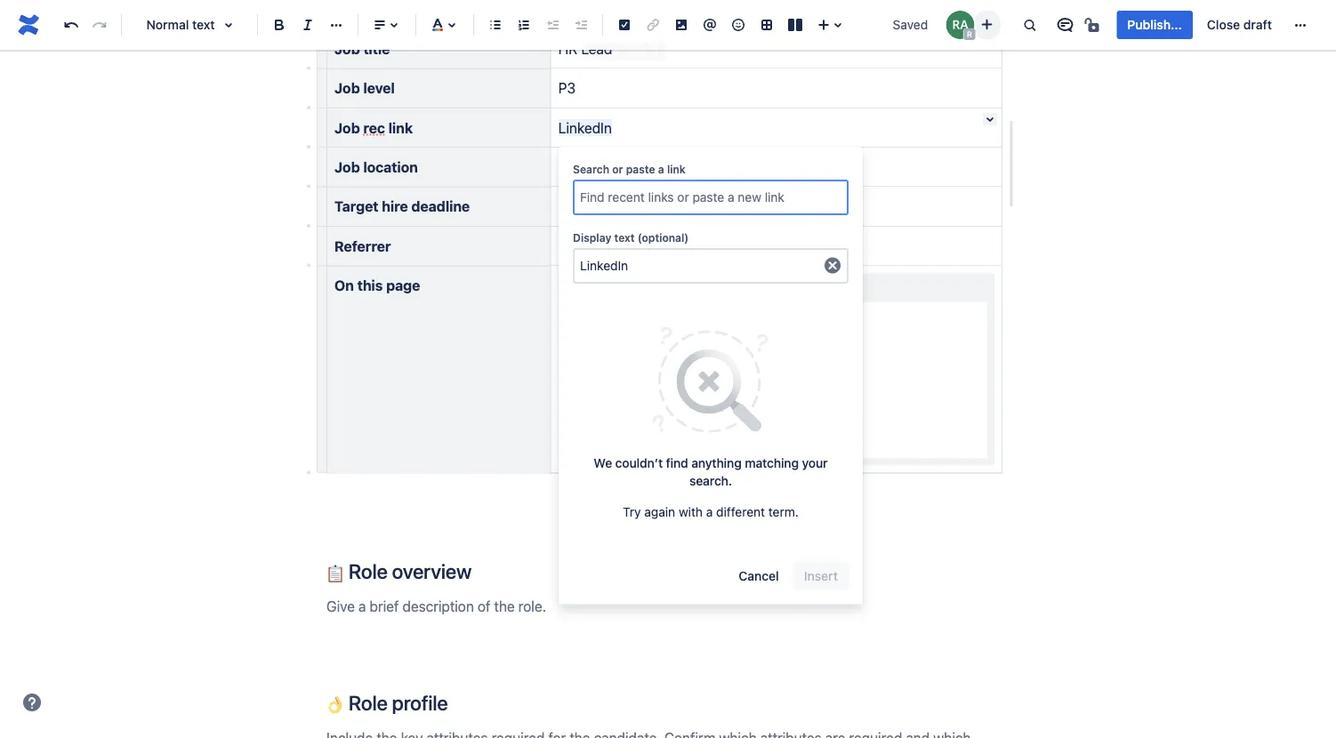 Task type: vqa. For each thing, say whether or not it's contained in the screenshot.
Ruby Anderson
no



Task type: locate. For each thing, give the bounding box(es) containing it.
confluence image
[[14, 11, 43, 39]]

2 job from the top
[[334, 79, 360, 96]]

0 vertical spatial link
[[388, 119, 413, 136]]

link
[[388, 119, 413, 136], [667, 163, 686, 175]]

text down 2023 at left top
[[614, 231, 635, 244]]

1 horizontal spatial text
[[614, 231, 635, 244]]

Search or paste a link field
[[575, 181, 847, 213]]

link right paste
[[667, 163, 686, 175]]

more formatting image
[[326, 14, 347, 36]]

search.
[[689, 474, 732, 488]]

1 horizontal spatial a
[[706, 504, 713, 519]]

4 job from the top
[[334, 159, 360, 175]]

referrer
[[334, 238, 391, 254]]

overview for role overview
[[392, 560, 472, 584]]

overview inside role overview role profile assessment process candidate tracking helpful resources
[[658, 322, 715, 339]]

overview
[[658, 322, 715, 339], [392, 560, 472, 584]]

0 horizontal spatial a
[[658, 163, 664, 175]]

oct 27, 2023
[[563, 198, 645, 215]]

job left level
[[334, 79, 360, 96]]

no restrictions image
[[1083, 14, 1104, 36]]

27,
[[590, 198, 608, 215]]

on
[[334, 277, 354, 294]]

job rec link
[[334, 119, 413, 136]]

job
[[334, 40, 360, 57], [334, 79, 360, 96], [334, 119, 360, 136], [334, 159, 360, 175]]

oct
[[563, 198, 586, 215]]

close draft
[[1207, 17, 1272, 32]]

normal text button
[[129, 5, 250, 44]]

table image
[[756, 14, 777, 36]]

confluence image
[[14, 11, 43, 39]]

1 horizontal spatial link
[[667, 163, 686, 175]]

0 horizontal spatial overview
[[392, 560, 472, 584]]

link image
[[642, 14, 664, 36]]

a for with
[[706, 504, 713, 519]]

1 vertical spatial profile
[[392, 691, 448, 715]]

this
[[357, 277, 383, 294]]

0 vertical spatial overview
[[658, 322, 715, 339]]

link right rec
[[388, 119, 413, 136]]

role for role overview
[[349, 560, 388, 584]]

3 job from the top
[[334, 119, 360, 136]]

role profile link
[[605, 347, 699, 364]]

assessment process link
[[605, 372, 759, 389]]

(optional)
[[638, 231, 689, 244]]

0 vertical spatial a
[[658, 163, 664, 175]]

a right with
[[706, 504, 713, 519]]

job level
[[334, 79, 395, 96]]

redo ⌘⇧z image
[[89, 14, 110, 36]]

page
[[386, 277, 420, 294]]

with
[[679, 504, 703, 519]]

a for paste
[[658, 163, 664, 175]]

role overview
[[344, 560, 472, 584]]

matching
[[745, 456, 799, 471]]

of
[[625, 279, 638, 296]]

emoji image
[[728, 14, 749, 36]]

align left image
[[369, 14, 390, 36]]

:clipboard: image
[[326, 565, 344, 583], [326, 565, 344, 583]]

0 horizontal spatial text
[[192, 17, 215, 32]]

p3
[[558, 79, 576, 96]]

job down more formatting image
[[334, 40, 360, 57]]

a
[[658, 163, 664, 175], [706, 504, 713, 519]]

job for job title
[[334, 40, 360, 57]]

search or paste a link
[[573, 163, 686, 175]]

1 vertical spatial text
[[614, 231, 635, 244]]

job for job rec link
[[334, 119, 360, 136]]

contents
[[642, 279, 700, 296]]

0 vertical spatial text
[[192, 17, 215, 32]]

invite to edit image
[[976, 14, 997, 35]]

couldn't
[[615, 456, 663, 471]]

table of contents image
[[565, 277, 587, 298]]

role
[[626, 322, 654, 339], [626, 347, 654, 364], [349, 560, 388, 584], [349, 691, 388, 715]]

text right 'normal'
[[192, 17, 215, 32]]

normal text
[[146, 17, 215, 32]]

1 vertical spatial link
[[667, 163, 686, 175]]

a right paste
[[658, 163, 664, 175]]

text
[[192, 17, 215, 32], [614, 231, 635, 244]]

1 vertical spatial overview
[[392, 560, 472, 584]]

profile
[[658, 347, 699, 364], [392, 691, 448, 715]]

find
[[666, 456, 688, 471]]

bold ⌘b image
[[269, 14, 290, 36]]

normal
[[146, 17, 189, 32]]

candidate tracking link
[[605, 397, 748, 414]]

0 vertical spatial profile
[[658, 347, 699, 364]]

overview for role overview role profile assessment process candidate tracking helpful resources
[[658, 322, 715, 339]]

:ok_hand: image
[[326, 696, 344, 714], [326, 696, 344, 714]]

text inside editable content region
[[614, 231, 635, 244]]

or
[[612, 163, 623, 175]]

deadline
[[411, 198, 470, 215]]

text for display
[[614, 231, 635, 244]]

1 horizontal spatial overview
[[658, 322, 715, 339]]

1 job from the top
[[334, 40, 360, 57]]

we
[[594, 456, 612, 471]]

process
[[708, 372, 759, 389]]

job up target
[[334, 159, 360, 175]]

bullet list ⌘⇧8 image
[[485, 14, 506, 36]]

job left rec
[[334, 119, 360, 136]]

tracking
[[696, 397, 748, 414]]

editable content region
[[298, 0, 1031, 738]]

resources
[[676, 422, 740, 439]]

text inside "popup button"
[[192, 17, 215, 32]]

1 vertical spatial a
[[706, 504, 713, 519]]

1 horizontal spatial profile
[[658, 347, 699, 364]]

paste
[[626, 163, 655, 175]]

level
[[363, 79, 395, 96]]

draft
[[1243, 17, 1272, 32]]

close
[[1207, 17, 1240, 32]]



Task type: describe. For each thing, give the bounding box(es) containing it.
publish... button
[[1117, 11, 1193, 39]]

Display text (optional) field
[[575, 250, 822, 282]]

clear text image
[[822, 255, 843, 276]]

target hire deadline
[[334, 198, 470, 215]]

target
[[334, 198, 378, 215]]

we couldn't find anything matching your search.
[[594, 456, 828, 488]]

role for role profile
[[349, 691, 388, 715]]

role overview link
[[605, 322, 715, 339]]

hr
[[558, 40, 578, 57]]

2023
[[612, 198, 645, 215]]

italic ⌘i image
[[297, 14, 318, 36]]

mention image
[[699, 14, 720, 36]]

candidate
[[626, 397, 692, 414]]

anything
[[691, 456, 742, 471]]

outdent ⇧tab image
[[542, 14, 563, 36]]

numbered list ⌘⇧7 image
[[513, 14, 535, 36]]

indent tab image
[[570, 14, 592, 36]]

job for job level
[[334, 79, 360, 96]]

again
[[644, 504, 675, 519]]

role profile
[[344, 691, 448, 715]]

on this page
[[334, 277, 420, 294]]

role for role overview role profile assessment process candidate tracking helpful resources
[[626, 322, 654, 339]]

title
[[363, 40, 390, 57]]

hr lead
[[558, 40, 612, 57]]

ruby anderson image
[[946, 11, 974, 39]]

action item image
[[614, 14, 635, 36]]

term.
[[768, 504, 799, 519]]

job for job location
[[334, 159, 360, 175]]

job location
[[334, 159, 418, 175]]

try
[[623, 504, 641, 519]]

publish...
[[1127, 17, 1182, 32]]

saved
[[893, 17, 928, 32]]

rec
[[363, 119, 385, 136]]

search
[[573, 163, 609, 175]]

layouts image
[[785, 14, 806, 36]]

display
[[573, 231, 611, 244]]

location
[[363, 159, 418, 175]]

undo ⌘z image
[[60, 14, 82, 36]]

role overview role profile assessment process candidate tracking helpful resources
[[622, 322, 759, 439]]

job title
[[334, 40, 390, 57]]

profile inside role overview role profile assessment process candidate tracking helpful resources
[[658, 347, 699, 364]]

your
[[802, 456, 828, 471]]

cancel button
[[728, 562, 790, 590]]

lead
[[581, 40, 612, 57]]

add image, video, or file image
[[671, 14, 692, 36]]

comment icon image
[[1054, 14, 1076, 36]]

hire
[[382, 198, 408, 215]]

display text (optional)
[[573, 231, 689, 244]]

close draft button
[[1196, 11, 1283, 39]]

table of contents
[[587, 279, 700, 296]]

more image
[[1290, 14, 1311, 36]]

helpful resources link
[[605, 422, 740, 439]]

helpful
[[626, 422, 672, 439]]

table
[[587, 279, 621, 296]]

assessment
[[626, 372, 704, 389]]

text for normal
[[192, 17, 215, 32]]

0 horizontal spatial link
[[388, 119, 413, 136]]

cancel
[[739, 568, 779, 583]]

try again with a different term.
[[623, 504, 799, 519]]

different
[[716, 504, 765, 519]]

0 horizontal spatial profile
[[392, 691, 448, 715]]

help image
[[21, 692, 43, 713]]

find and replace image
[[1019, 14, 1040, 36]]



